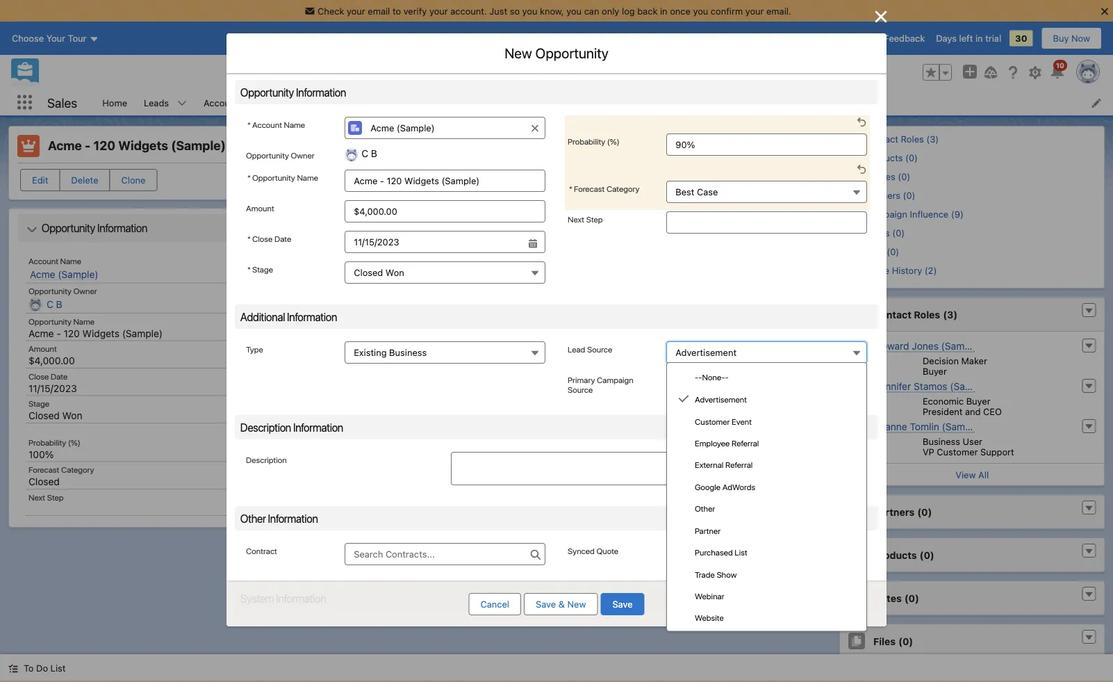 Task type: describe. For each thing, give the bounding box(es) containing it.
information up log
[[287, 310, 337, 323]]

1 horizontal spatial activities
[[708, 357, 746, 368]]

1 you from the left
[[523, 6, 538, 16]]

employee
[[695, 438, 730, 448]]

event for customer event
[[732, 416, 752, 426]]

(0) for notes (0)
[[905, 592, 919, 604]]

system information
[[241, 592, 326, 605]]

dashboards
[[573, 97, 624, 108]]

leads list item
[[136, 90, 195, 115]]

advertisement inside option
[[695, 394, 747, 404]]

probability (%) list item
[[565, 115, 870, 163]]

opportunity down c b link on the top of the page
[[29, 316, 72, 326]]

and inside no activities to show. get started by sending an email, scheduling a task, and more.
[[644, 446, 660, 456]]

edit link
[[529, 193, 546, 204]]

role: for jennifer
[[849, 396, 870, 406]]

partners (0)
[[874, 506, 932, 517]]

buy now
[[1054, 33, 1091, 44]]

1 vertical spatial widgets
[[82, 327, 120, 339]]

external
[[695, 460, 724, 470]]

accounts link
[[195, 90, 251, 115]]

1 vertical spatial step
[[47, 492, 64, 502]]

0 horizontal spatial date
[[51, 371, 68, 381]]

0 horizontal spatial close
[[29, 371, 49, 381]]

customer inside contact roles element
[[937, 446, 978, 457]]

view all link
[[840, 463, 1105, 485]]

started
[[445, 446, 475, 456]]

partners image
[[849, 190, 858, 200]]

log a call button
[[294, 328, 382, 350]]

stage history (2) link
[[865, 265, 937, 276]]

opportunity information button
[[20, 217, 262, 239]]

email,
[[538, 446, 563, 456]]

synced
[[568, 546, 595, 555]]

Lead Source button
[[667, 341, 868, 364]]

closed up "100%"
[[29, 410, 60, 421]]

to
[[24, 663, 34, 673]]

opportunity inside dropdown button
[[42, 221, 95, 235]]

list inside button
[[50, 663, 66, 673]]

information inside dropdown button
[[97, 221, 148, 235]]

activity link
[[300, 293, 341, 321]]

can
[[584, 6, 600, 16]]

text default image inside "to do list" button
[[8, 664, 18, 673]]

list item containing *
[[783, 90, 854, 115]]

name up acme (sample)
[[60, 256, 81, 266]]

president
[[923, 406, 963, 416]]

closed right :
[[354, 171, 385, 182]]

1 horizontal spatial opportunity owner
[[246, 150, 315, 160]]

0 horizontal spatial next
[[29, 492, 45, 502]]

quotes list item
[[718, 90, 783, 115]]

external referral
[[695, 460, 753, 470]]

meetings
[[496, 482, 535, 493]]

text default image inside list
[[838, 98, 847, 108]]

* stage closed won
[[248, 264, 405, 278]]

probability (%) inside list item
[[568, 136, 620, 146]]

new for new event
[[551, 334, 569, 344]]

all left 'types'
[[755, 357, 766, 368]]

new task button
[[406, 328, 492, 350]]

refresh
[[691, 383, 723, 393]]

inverse image
[[873, 8, 890, 25]]

* for * stage closed won
[[248, 264, 251, 274]]

list containing home
[[94, 90, 1114, 115]]

* account name
[[248, 120, 305, 129]]

information right system
[[276, 592, 326, 605]]

information up contract
[[268, 512, 318, 525]]

leads
[[144, 97, 169, 108]]

notes image
[[849, 227, 858, 237]]

contact roles (3)
[[865, 133, 939, 144]]

0 vertical spatial acme
[[48, 138, 82, 153]]

all left time at the bottom right of the page
[[655, 357, 665, 368]]

jones
[[912, 340, 939, 351]]

edit opportunity name image
[[244, 328, 253, 338]]

Contract text field
[[345, 543, 546, 565]]

3 you from the left
[[693, 6, 709, 16]]

Forecast Category, Best Case button
[[667, 181, 868, 203]]

website
[[695, 613, 724, 623]]

accounts list item
[[195, 90, 270, 115]]

leave
[[857, 33, 882, 44]]

contacts list item
[[270, 90, 342, 115]]

leanne
[[875, 421, 907, 432]]

* forecast category best case
[[569, 184, 718, 197]]

referral for employee referral
[[732, 438, 759, 448]]

last
[[568, 626, 583, 635]]

new task
[[440, 334, 480, 344]]

clone
[[121, 175, 146, 185]]

list inside list box
[[735, 547, 748, 557]]

search... button
[[396, 61, 674, 83]]

information up * account name
[[296, 86, 346, 99]]

0 horizontal spatial b
[[56, 299, 62, 310]]

(0) for files (0)
[[899, 635, 913, 647]]

category inside * forecast category best case
[[607, 184, 640, 193]]

notes (0)
[[874, 592, 919, 604]]

0 horizontal spatial next step
[[29, 492, 64, 502]]

no activities to show. get started by sending an email, scheduling a task, and more.
[[427, 432, 687, 456]]

here.
[[687, 482, 709, 493]]

1 horizontal spatial opportunity information
[[241, 86, 346, 99]]

2 your from the left
[[430, 6, 448, 16]]

1 by from the left
[[276, 626, 286, 635]]

1 horizontal spatial group
[[923, 64, 952, 81]]

howard jones (sample)
[[875, 340, 982, 351]]

products (0)
[[865, 152, 918, 163]]

trade
[[695, 569, 715, 579]]

0 vertical spatial owner
[[291, 150, 315, 160]]

customer event
[[695, 416, 752, 426]]

(3)
[[943, 309, 958, 320]]

opportunity up * account name
[[241, 86, 294, 99]]

title: for jennifer stamos (sample)
[[849, 406, 870, 416]]

howard jones (sample) image
[[849, 339, 865, 355]]

new for new opportunity
[[505, 45, 532, 61]]

case
[[697, 187, 718, 197]]

influence (9)
[[910, 209, 964, 219]]

purchased
[[695, 547, 733, 557]]

1 vertical spatial (%)
[[68, 437, 81, 447]]

know,
[[540, 6, 564, 16]]

0 vertical spatial next step
[[568, 214, 603, 224]]

marked
[[580, 482, 612, 493]]

edit account name image
[[244, 268, 253, 277]]

days
[[937, 33, 957, 44]]

leads link
[[136, 90, 177, 115]]

1 horizontal spatial 120
[[93, 138, 116, 153]]

show
[[650, 482, 672, 493]]

sending
[[490, 446, 523, 456]]

best case list item
[[565, 163, 870, 210]]

contact roles element
[[840, 297, 1105, 486]]

0 vertical spatial step
[[587, 214, 603, 224]]

won for * stage closed won
[[386, 267, 405, 278]]

0 horizontal spatial to
[[393, 6, 401, 16]]

0 vertical spatial next
[[568, 214, 585, 224]]

1 vertical spatial acme
[[30, 268, 55, 280]]

reports list item
[[650, 90, 718, 115]]

path options list box
[[322, 132, 822, 154]]

0 vertical spatial close
[[252, 234, 273, 243]]

save for save & new
[[536, 599, 556, 609]]

contact roles (3)
[[874, 309, 958, 320]]

2 by from the left
[[618, 626, 628, 635]]

great work! you've closed a successful deal.
[[554, 218, 751, 229]]

customer inside list box
[[695, 416, 730, 426]]

opportunity down * account name
[[252, 172, 295, 182]]

partners (0)
[[865, 190, 916, 200]]

refresh button
[[690, 377, 724, 399]]

1 vertical spatial edit
[[529, 194, 546, 204]]

1 vertical spatial c
[[47, 299, 53, 310]]

won for stage : closed won
[[387, 171, 407, 182]]

description for description information
[[241, 421, 291, 434]]

opportunity up the search... button at the top of the page
[[536, 45, 609, 61]]

log
[[329, 334, 344, 344]]

opportunities
[[351, 97, 408, 108]]

new inside button
[[568, 599, 586, 609]]

1 vertical spatial quote
[[597, 546, 619, 555]]

closed down forecast category
[[29, 476, 60, 487]]

1 horizontal spatial in
[[976, 33, 983, 44]]

description for description
[[246, 455, 287, 464]]

opportunity information inside dropdown button
[[42, 221, 148, 235]]

0 vertical spatial 11/15/2023
[[329, 220, 377, 231]]

forecasts
[[516, 97, 557, 108]]

1 vertical spatial 11/15/2023
[[29, 382, 77, 394]]

0 vertical spatial widgets
[[118, 138, 168, 153]]

1 vertical spatial forecast
[[29, 465, 59, 475]]

1 vertical spatial buyer
[[967, 396, 991, 406]]

products (0) link
[[865, 152, 918, 163]]

log
[[622, 6, 635, 16]]

text default image inside contact roles element
[[1085, 306, 1094, 316]]

(0) for products (0)
[[920, 549, 935, 561]]

ceo
[[983, 406, 1002, 416]]

products image
[[849, 152, 858, 162]]

opportunity up * opportunity name
[[246, 150, 289, 160]]

closed inside * stage closed won
[[354, 267, 383, 278]]

additional information
[[241, 310, 337, 323]]

for
[[602, 193, 616, 204]]

0 vertical spatial in
[[660, 6, 668, 16]]

1 horizontal spatial amount
[[246, 203, 274, 213]]

cancel
[[481, 599, 510, 609]]

new event button
[[517, 328, 607, 350]]

scheduling
[[566, 446, 612, 456]]

forecast category
[[29, 465, 94, 475]]

30
[[1016, 33, 1028, 44]]

name down acme (sample) link
[[73, 316, 95, 326]]

delete
[[71, 175, 98, 185]]

type
[[246, 344, 263, 354]]

business inside type existing business
[[389, 347, 427, 358]]

group containing *
[[246, 231, 546, 253]]

probability inside list item
[[568, 136, 606, 146]]

opportunity up c b
[[29, 286, 72, 296]]

none-
[[703, 372, 725, 382]]

text default image inside opportunity information dropdown button
[[26, 224, 38, 235]]

a inside button
[[347, 334, 352, 344]]

so
[[510, 6, 520, 16]]

0 horizontal spatial opportunity owner
[[29, 286, 97, 296]]

text default image inside advertisement option
[[679, 393, 690, 404]]

0 horizontal spatial buyer
[[923, 366, 947, 376]]

role: for leanne
[[849, 436, 870, 446]]

opportunity name
[[29, 316, 95, 326]]

1 vertical spatial probability
[[29, 437, 66, 447]]

Stage, Closed Won button
[[345, 261, 546, 284]]

1 horizontal spatial date
[[275, 234, 291, 243]]

2 vertical spatial won
[[62, 410, 82, 421]]

0 horizontal spatial account
[[29, 256, 58, 266]]

vp customer support
[[923, 446, 1014, 457]]

verify
[[404, 6, 427, 16]]

filters: all time • all activities • all types
[[624, 357, 792, 368]]



Task type: locate. For each thing, give the bounding box(es) containing it.
opportunity information up * account name
[[241, 86, 346, 99]]

1 vertical spatial amount
[[29, 344, 57, 354]]

contact roles image
[[849, 134, 858, 143]]

title: for howard jones (sample)
[[849, 366, 870, 376]]

confirm
[[711, 6, 743, 16]]

Next Step text field
[[667, 211, 868, 234]]

0 vertical spatial acme - 120 widgets (sample)
[[48, 138, 226, 153]]

•
[[689, 357, 693, 368], [748, 357, 753, 368]]

2 title: from the top
[[849, 406, 870, 416]]

stage up closed won
[[29, 399, 49, 408]]

save button
[[601, 593, 645, 615]]

by
[[477, 446, 487, 456]]

calendar link
[[435, 90, 489, 115]]

existing
[[354, 347, 387, 358]]

opportunity
[[536, 45, 609, 61], [241, 86, 294, 99], [246, 150, 289, 160], [252, 172, 295, 182], [42, 221, 95, 235], [29, 286, 72, 296], [29, 316, 72, 326]]

& inside upcoming & overdue dropdown button
[[362, 408, 369, 419]]

1 vertical spatial next
[[29, 492, 45, 502]]

0 horizontal spatial &
[[362, 408, 369, 419]]

* for * c b
[[792, 97, 796, 108]]

opportunities list item
[[342, 90, 435, 115]]

president and ceo
[[923, 406, 1002, 416]]

activities up none-
[[708, 357, 746, 368]]

closed up details link
[[354, 267, 383, 278]]

3 your from the left
[[746, 6, 764, 16]]

1 horizontal spatial you
[[567, 6, 582, 16]]

won up details link
[[386, 267, 405, 278]]

(%) inside list item
[[608, 136, 620, 146]]

1 vertical spatial description
[[246, 455, 287, 464]]

(%) up forecast category
[[68, 437, 81, 447]]

edit left guidance
[[529, 194, 546, 204]]

3 title: from the top
[[849, 446, 870, 457]]

opportunity image
[[17, 135, 40, 157]]

opportunity information down delete button
[[42, 221, 148, 235]]

quote inside "tab list"
[[422, 301, 449, 314]]

edit down opportunity image
[[32, 175, 48, 185]]

step down guidance for success
[[587, 214, 603, 224]]

stage inside change closed stage button
[[771, 171, 795, 182]]

buy
[[1054, 33, 1070, 44]]

stage down * close date
[[252, 264, 273, 274]]

quote up new task button at left
[[422, 301, 449, 314]]

tasks
[[555, 482, 578, 493]]

acme down opportunity name at left top
[[29, 327, 54, 339]]

2 you from the left
[[567, 6, 582, 16]]

last modified by
[[568, 626, 628, 635]]

deal.
[[730, 218, 751, 229]]

stage history (2)
[[865, 265, 937, 275]]

you right once
[[693, 6, 709, 16]]

0 vertical spatial a
[[672, 218, 677, 229]]

acme - 120 widgets (sample) up clone button
[[48, 138, 226, 153]]

0 horizontal spatial $4,000.00
[[29, 355, 75, 366]]

decision maker
[[923, 355, 987, 366]]

information down upcoming
[[293, 421, 344, 434]]

Acme (Sample) text field
[[345, 117, 546, 139]]

campaign inside "primary campaign source"
[[597, 375, 634, 384]]

& for new
[[559, 599, 565, 609]]

2 save from the left
[[613, 599, 633, 609]]

1 horizontal spatial and
[[644, 446, 660, 456]]

and right task,
[[644, 446, 660, 456]]

1 title: from the top
[[849, 366, 870, 376]]

task
[[461, 334, 480, 344]]

edit stage image
[[244, 411, 253, 420]]

1 vertical spatial account
[[29, 256, 58, 266]]

step
[[587, 214, 603, 224], [47, 492, 64, 502]]

economic buyer
[[923, 396, 991, 406]]

roles
[[914, 309, 940, 320]]

to left show.
[[567, 432, 575, 443]]

text default image for products (0)
[[1085, 546, 1094, 556]]

stage for stage
[[29, 399, 49, 408]]

0 horizontal spatial save
[[536, 599, 556, 609]]

0 vertical spatial description
[[241, 421, 291, 434]]

0 horizontal spatial list
[[50, 663, 66, 673]]

1 vertical spatial in
[[976, 33, 983, 44]]

0 vertical spatial quote
[[422, 301, 449, 314]]

description down description information
[[246, 455, 287, 464]]

acme
[[48, 138, 82, 153], [30, 268, 55, 280], [29, 327, 54, 339]]

1 horizontal spatial campaign
[[865, 209, 908, 219]]

(0) right products
[[920, 549, 935, 561]]

guidance
[[554, 193, 599, 204]]

1 horizontal spatial 11/15/2023
[[329, 220, 377, 231]]

upcoming & overdue
[[314, 408, 409, 419]]

1 horizontal spatial close
[[252, 234, 273, 243]]

business down leanne tomlin (sample) link
[[923, 436, 960, 446]]

save for save
[[613, 599, 633, 609]]

0 vertical spatial &
[[362, 408, 369, 419]]

* for * forecast category best case
[[569, 184, 573, 193]]

0 horizontal spatial 11/15/2023
[[29, 382, 77, 394]]

1 your from the left
[[347, 6, 366, 16]]

1 vertical spatial 120
[[64, 327, 80, 339]]

tab list
[[292, 293, 822, 321]]

date up closed won
[[51, 371, 68, 381]]

edit next step image
[[244, 504, 253, 514]]

other for other information
[[241, 512, 266, 525]]

next step down forecast category
[[29, 492, 64, 502]]

name
[[284, 120, 305, 129], [297, 172, 318, 182], [60, 256, 81, 266], [73, 316, 95, 326]]

0 vertical spatial title:
[[849, 366, 870, 376]]

customer up view on the bottom right
[[937, 446, 978, 457]]

1 horizontal spatial event
[[732, 416, 752, 426]]

0 vertical spatial c
[[798, 97, 805, 108]]

activities
[[708, 357, 746, 368], [527, 432, 564, 443]]

done
[[626, 482, 647, 493]]

0 horizontal spatial by
[[276, 626, 286, 635]]

source right 'lead'
[[587, 344, 613, 354]]

* right edit link
[[569, 184, 573, 193]]

role: for howard
[[849, 355, 870, 366]]

120 up delete button
[[93, 138, 116, 153]]

* down * close date
[[248, 264, 251, 274]]

c inside list item
[[798, 97, 805, 108]]

1 vertical spatial category
[[61, 465, 94, 475]]

11/15/2023 down :
[[329, 220, 377, 231]]

an
[[526, 446, 536, 456]]

a right log
[[347, 334, 352, 344]]

1 horizontal spatial forecast
[[574, 184, 605, 193]]

1 horizontal spatial next step
[[568, 214, 603, 224]]

account up acme (sample)
[[29, 256, 58, 266]]

next
[[568, 214, 585, 224], [29, 492, 45, 502]]

0 vertical spatial source
[[587, 344, 613, 354]]

0 vertical spatial category
[[607, 184, 640, 193]]

0 vertical spatial contact
[[865, 133, 899, 144]]

group down days
[[923, 64, 952, 81]]

c right 'quotes' list item
[[798, 97, 805, 108]]

buyer up jennifer stamos (sample)
[[923, 366, 947, 376]]

event up primary
[[572, 334, 595, 344]]

1 save from the left
[[536, 599, 556, 609]]

* for * opportunity name
[[248, 172, 251, 182]]

1 vertical spatial opportunity information
[[42, 221, 148, 235]]

won inside * stage closed won
[[386, 267, 405, 278]]

1 horizontal spatial category
[[607, 184, 640, 193]]

1 horizontal spatial by
[[618, 626, 628, 635]]

edit inside button
[[32, 175, 48, 185]]

stage inside "stage history (2)" link
[[865, 265, 890, 275]]

notes (0) link
[[865, 227, 905, 238]]

no up sending
[[512, 432, 524, 443]]

contact up "products (0)"
[[865, 133, 899, 144]]

b right 'quotes' list item
[[807, 97, 813, 108]]

successful
[[680, 218, 728, 229]]

text default image for notes (0)
[[1085, 590, 1094, 599]]

0 vertical spatial campaign
[[865, 209, 908, 219]]

new inside button
[[551, 334, 569, 344]]

* for * account name
[[248, 120, 251, 129]]

howard jones (sample) link
[[875, 340, 982, 352]]

cancel button
[[469, 593, 521, 615]]

2 role: from the top
[[849, 396, 870, 406]]

opportunity up account name
[[42, 221, 95, 235]]

* opportunity name
[[248, 172, 318, 182]]

lead
[[568, 344, 586, 354]]

0 vertical spatial $4,000.00
[[329, 245, 375, 257]]

1 horizontal spatial list
[[735, 547, 748, 557]]

3 role: from the top
[[849, 436, 870, 446]]

1 horizontal spatial quote
[[597, 546, 619, 555]]

quotes image
[[849, 171, 858, 181]]

a left task,
[[614, 446, 619, 456]]

closed inside button
[[739, 171, 768, 182]]

1 vertical spatial contact
[[874, 309, 912, 320]]

upcoming
[[314, 408, 360, 419]]

to
[[393, 6, 401, 16], [567, 432, 575, 443]]

all up the --none--
[[695, 357, 706, 368]]

1 vertical spatial advertisement
[[695, 394, 747, 404]]

$4,000.00 up 'close date'
[[29, 355, 75, 366]]

home
[[102, 97, 127, 108]]

customer up employee
[[695, 416, 730, 426]]

& for overdue
[[362, 408, 369, 419]]

0 vertical spatial (%)
[[608, 136, 620, 146]]

tab list containing activity
[[292, 293, 822, 321]]

2 horizontal spatial you
[[693, 6, 709, 16]]

customer
[[695, 416, 730, 426], [937, 446, 978, 457]]

amount
[[246, 203, 274, 213], [29, 344, 57, 354]]

1 vertical spatial opportunity owner
[[29, 286, 97, 296]]

1 vertical spatial b
[[56, 299, 62, 310]]

save & new
[[536, 599, 586, 609]]

contact for contact roles (3)
[[865, 133, 899, 144]]

0 vertical spatial opportunity information
[[241, 86, 346, 99]]

0 vertical spatial list
[[735, 547, 748, 557]]

acme (sample) link
[[30, 268, 98, 281]]

your left email.
[[746, 6, 764, 16]]

primary
[[568, 375, 595, 384]]

no for past
[[405, 482, 417, 493]]

1 vertical spatial customer
[[937, 446, 978, 457]]

trade show
[[695, 569, 737, 579]]

account down contacts
[[252, 120, 282, 129]]

list
[[94, 90, 1114, 115]]

* inside * forecast category best case
[[569, 184, 573, 193]]

1 vertical spatial title:
[[849, 406, 870, 416]]

Probability (%) text field
[[667, 133, 868, 156]]

2 horizontal spatial your
[[746, 6, 764, 16]]

source inside "primary campaign source"
[[568, 384, 593, 394]]

c
[[798, 97, 805, 108], [47, 299, 53, 310]]

now
[[1072, 33, 1091, 44]]

1 vertical spatial source
[[568, 384, 593, 394]]

leave feedback link
[[857, 33, 926, 44]]

probability (%) down dashboards link
[[568, 136, 620, 146]]

1 horizontal spatial customer
[[937, 446, 978, 457]]

description down edit stage icon
[[241, 421, 291, 434]]

business inside contact roles element
[[923, 436, 960, 446]]

1 role: from the top
[[849, 355, 870, 366]]

leanne tomlin (sample) link
[[875, 421, 983, 433]]

new for new task
[[440, 334, 459, 344]]

(0) right notes
[[905, 592, 919, 604]]

0 vertical spatial account
[[252, 120, 282, 129]]

no inside no activities to show. get started by sending an email, scheduling a task, and more.
[[512, 432, 524, 443]]

referral up adwords
[[726, 460, 753, 470]]

* right 'quotes' list item
[[792, 97, 796, 108]]

show.
[[578, 432, 602, 443]]

check
[[318, 6, 344, 16]]

to do list button
[[0, 654, 74, 682]]

save up modified
[[613, 599, 633, 609]]

user
[[963, 436, 983, 446]]

2 vertical spatial a
[[614, 446, 619, 456]]

opportunities link
[[342, 90, 417, 115]]

probability
[[568, 136, 606, 146], [29, 437, 66, 447]]

category down closed won
[[61, 465, 94, 475]]

1 horizontal spatial &
[[559, 599, 565, 609]]

new up last
[[568, 599, 586, 609]]

past
[[419, 482, 438, 493]]

* down accounts list item
[[248, 120, 251, 129]]

all inside contact roles element
[[979, 469, 989, 480]]

other for other
[[695, 504, 716, 513]]

stage : closed won
[[322, 171, 407, 182]]

campaign influence image
[[849, 209, 858, 218]]

probability down dashboards link
[[568, 136, 606, 146]]

activities inside no activities to show. get started by sending an email, scheduling a task, and more.
[[527, 432, 564, 443]]

reports
[[659, 97, 692, 108]]

list item
[[783, 90, 854, 115]]

no for activities
[[512, 432, 524, 443]]

b inside list
[[807, 97, 813, 108]]

Description text field
[[451, 452, 868, 485]]

quotes (0)
[[865, 171, 911, 181]]

partner
[[695, 526, 721, 535]]

0 horizontal spatial you
[[523, 6, 538, 16]]

new up primary
[[551, 334, 569, 344]]

c up opportunity name at left top
[[47, 299, 53, 310]]

buyer right economic
[[967, 396, 991, 406]]

& inside save & new button
[[559, 599, 565, 609]]

None text field
[[345, 170, 546, 192], [345, 231, 546, 253], [345, 170, 546, 192], [345, 231, 546, 253]]

&
[[362, 408, 369, 419], [559, 599, 565, 609]]

owner up * opportunity name
[[291, 150, 315, 160]]

0 horizontal spatial 120
[[64, 327, 80, 339]]

event inside button
[[572, 334, 595, 344]]

0 horizontal spatial probability
[[29, 437, 66, 447]]

contact for contact roles (3)
[[874, 309, 912, 320]]

probability up "100%"
[[29, 437, 66, 447]]

close
[[252, 234, 273, 243], [29, 371, 49, 381]]

name left :
[[297, 172, 318, 182]]

log a call
[[329, 334, 370, 344]]

widgets
[[118, 138, 168, 153], [82, 327, 120, 339]]

new inside button
[[440, 334, 459, 344]]

campaign influence (9)
[[865, 209, 964, 219]]

1 horizontal spatial no
[[512, 432, 524, 443]]

b up opportunity name at left top
[[56, 299, 62, 310]]

task,
[[622, 446, 642, 456]]

stage for stage history (2)
[[865, 265, 890, 275]]

0 vertical spatial activities
[[708, 357, 746, 368]]

widgets up clone button
[[118, 138, 168, 153]]

adwords
[[723, 482, 756, 492]]

other information
[[241, 512, 318, 525]]

by right modified
[[618, 626, 628, 635]]

list box containing --none--
[[667, 362, 868, 632]]

save right cancel
[[536, 599, 556, 609]]

jennifer stamos (sample) link
[[875, 380, 991, 392]]

new opportunity
[[505, 45, 609, 61]]

contact roles (3) link
[[865, 133, 939, 145]]

new event
[[551, 334, 595, 344]]

next down guidance
[[568, 214, 585, 224]]

roles (3)
[[901, 133, 939, 144]]

advertisement up the --none--
[[676, 347, 737, 358]]

other inside list box
[[695, 504, 716, 513]]

0 horizontal spatial category
[[61, 465, 94, 475]]

to inside no activities to show. get started by sending an email, scheduling a task, and more.
[[567, 432, 575, 443]]

reports link
[[650, 90, 700, 115]]

probability (%) up "100%"
[[29, 437, 81, 447]]

advertisement inside button
[[676, 347, 737, 358]]

opportunity owner up c b
[[29, 286, 97, 296]]

date up * stage closed won
[[275, 234, 291, 243]]

0 horizontal spatial and
[[537, 482, 553, 493]]

acme - 120 widgets (sample)
[[48, 138, 226, 153], [29, 327, 163, 339]]

event up employee referral
[[732, 416, 752, 426]]

* down * account name
[[248, 172, 251, 182]]

• right time at the bottom right of the page
[[689, 357, 693, 368]]

new left task
[[440, 334, 459, 344]]

advertisement down refresh
[[695, 394, 747, 404]]

2 vertical spatial title:
[[849, 446, 870, 457]]

no left past
[[405, 482, 417, 493]]

text default image
[[838, 98, 847, 108], [26, 224, 38, 235], [1085, 306, 1094, 316], [1085, 503, 1094, 513], [1085, 633, 1094, 642], [8, 664, 18, 673]]

0 horizontal spatial step
[[47, 492, 64, 502]]

0 horizontal spatial your
[[347, 6, 366, 16]]

list right do
[[50, 663, 66, 673]]

in right left
[[976, 33, 983, 44]]

1 vertical spatial date
[[51, 371, 68, 381]]

1 vertical spatial a
[[347, 334, 352, 344]]

clone button
[[110, 169, 157, 191]]

history (2)
[[892, 265, 937, 275]]

group
[[923, 64, 952, 81], [246, 231, 546, 253]]

0 horizontal spatial owner
[[73, 286, 97, 296]]

Type button
[[345, 341, 546, 364]]

a inside no activities to show. get started by sending an email, scheduling a task, and more.
[[614, 446, 619, 456]]

0 vertical spatial business
[[389, 347, 427, 358]]

1 vertical spatial won
[[386, 267, 405, 278]]

0 vertical spatial no
[[512, 432, 524, 443]]

contact up howard
[[874, 309, 912, 320]]

100%
[[29, 448, 54, 460]]

campaign influence (9) link
[[865, 209, 964, 220]]

0 horizontal spatial business
[[389, 347, 427, 358]]

success
[[618, 193, 658, 204]]

* for * close date
[[248, 234, 251, 243]]

0 horizontal spatial c
[[47, 299, 53, 310]]

0 horizontal spatial forecast
[[29, 465, 59, 475]]

1 vertical spatial probability (%)
[[29, 437, 81, 447]]

referral up external referral
[[732, 438, 759, 448]]

event for new event
[[572, 334, 595, 344]]

next down forecast category
[[29, 492, 45, 502]]

forecast inside * forecast category best case
[[574, 184, 605, 193]]

2 vertical spatial and
[[537, 482, 553, 493]]

Amount text field
[[345, 200, 546, 222]]

your left email
[[347, 6, 366, 16]]

advertisement option
[[667, 388, 867, 410]]

(0) for partners (0)
[[918, 506, 932, 517]]

2 vertical spatial acme
[[29, 327, 54, 339]]

* close date
[[248, 234, 291, 243]]

0 horizontal spatial no
[[405, 482, 417, 493]]

save
[[536, 599, 556, 609], [613, 599, 633, 609]]

1 vertical spatial $4,000.00
[[29, 355, 75, 366]]

dashboards link
[[565, 90, 632, 115]]

1 horizontal spatial (%)
[[608, 136, 620, 146]]

category up you've on the top right
[[607, 184, 640, 193]]

all right view on the bottom right
[[979, 469, 989, 480]]

2 • from the left
[[748, 357, 753, 368]]

name down contacts link
[[284, 120, 305, 129]]

amount up * close date
[[246, 203, 274, 213]]

0 horizontal spatial in
[[660, 6, 668, 16]]

stage inside * stage closed won
[[252, 264, 273, 274]]

amount up 'close date'
[[29, 344, 57, 354]]

1 vertical spatial acme - 120 widgets (sample)
[[29, 327, 163, 339]]

title: for leanne tomlin (sample)
[[849, 446, 870, 457]]

1 horizontal spatial •
[[748, 357, 753, 368]]

1 horizontal spatial to
[[567, 432, 575, 443]]

list box
[[667, 362, 868, 632]]

referral for external referral
[[726, 460, 753, 470]]

c b
[[47, 299, 62, 310]]

and inside contact roles element
[[965, 406, 981, 416]]

stage for stage : closed won
[[322, 171, 348, 182]]

forecast up work!
[[574, 184, 605, 193]]

dashboards list item
[[565, 90, 650, 115]]

calendar list item
[[435, 90, 507, 115]]

edit probability (%) image
[[244, 449, 253, 459]]

1 horizontal spatial other
[[695, 504, 716, 513]]

upcoming & overdue button
[[292, 402, 821, 425]]

feedback
[[884, 33, 926, 44]]

won right :
[[387, 171, 407, 182]]

0 vertical spatial won
[[387, 171, 407, 182]]

0 horizontal spatial a
[[347, 334, 352, 344]]

stage right * opportunity name
[[322, 171, 348, 182]]

webinar
[[695, 591, 725, 601]]

closed right "change" on the top of page
[[739, 171, 768, 182]]

1 • from the left
[[689, 357, 693, 368]]

2 horizontal spatial and
[[965, 406, 981, 416]]

* inside * stage closed won
[[248, 264, 251, 274]]

text default image
[[679, 393, 690, 404], [1085, 546, 1094, 556], [1085, 590, 1094, 599]]

0 horizontal spatial event
[[572, 334, 595, 344]]

1 vertical spatial text default image
[[1085, 546, 1094, 556]]

created
[[246, 626, 275, 635]]



Task type: vqa. For each thing, say whether or not it's contained in the screenshot.
left c
yes



